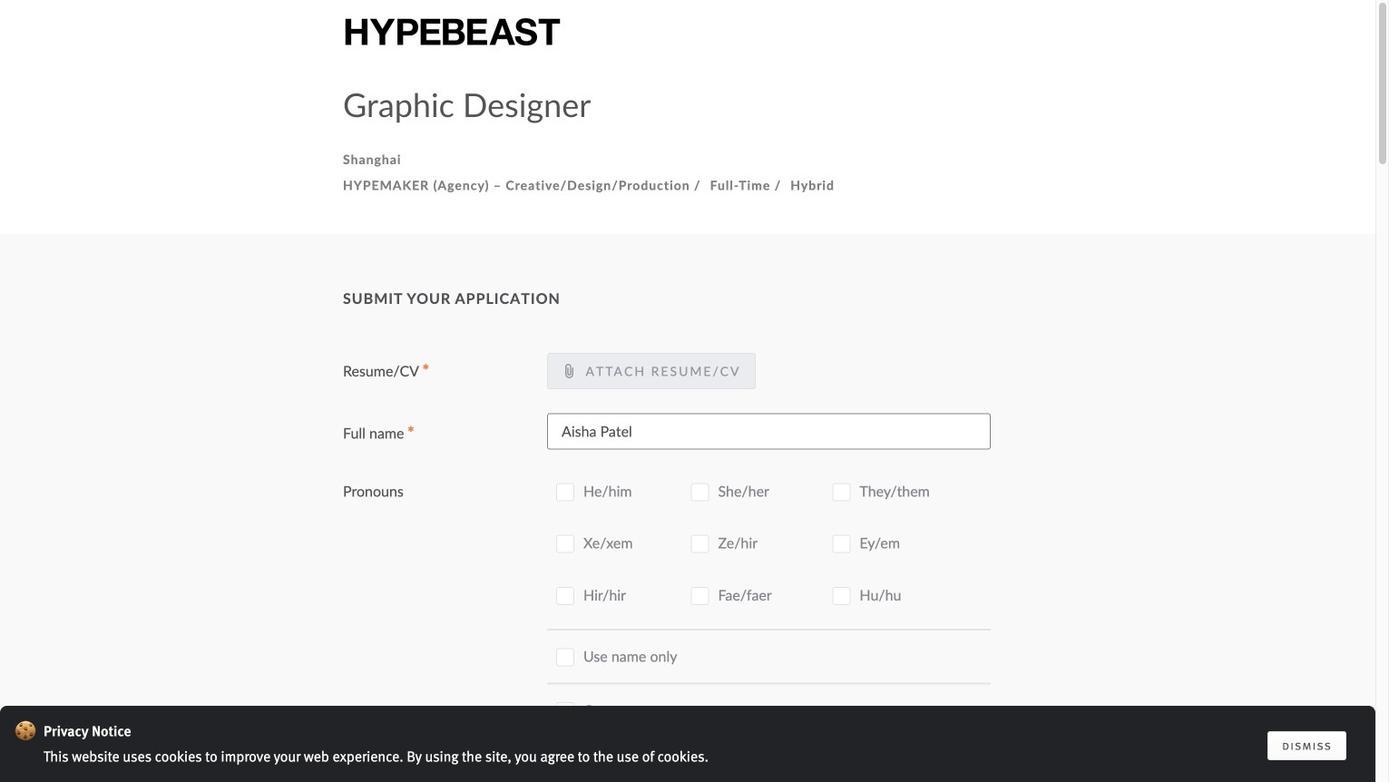 Task type: locate. For each thing, give the bounding box(es) containing it.
None email field
[[547, 753, 991, 783]]

None text field
[[547, 413, 991, 450]]

None checkbox
[[556, 483, 575, 501], [691, 483, 709, 501], [556, 535, 575, 553], [833, 535, 851, 553], [833, 587, 851, 606], [556, 703, 575, 721], [556, 483, 575, 501], [691, 483, 709, 501], [556, 535, 575, 553], [833, 535, 851, 553], [833, 587, 851, 606], [556, 703, 575, 721]]

None checkbox
[[833, 483, 851, 501], [691, 535, 709, 553], [556, 587, 575, 606], [691, 587, 709, 606], [556, 649, 575, 667], [833, 483, 851, 501], [691, 535, 709, 553], [556, 587, 575, 606], [691, 587, 709, 606], [556, 649, 575, 667]]



Task type: describe. For each thing, give the bounding box(es) containing it.
hypebeast logo image
[[343, 16, 562, 48]]

paperclip image
[[562, 364, 576, 379]]



